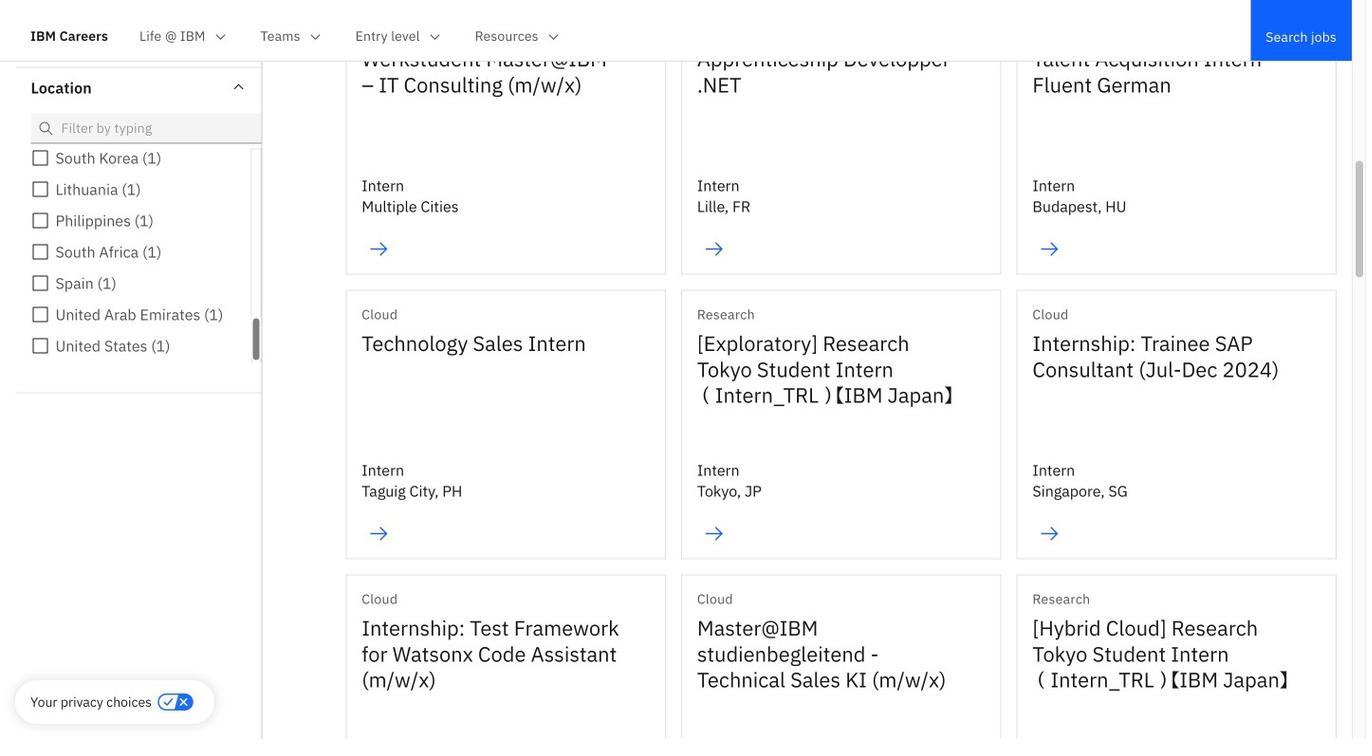 Task type: locate. For each thing, give the bounding box(es) containing it.
your privacy choices element
[[30, 692, 152, 713]]



Task type: vqa. For each thing, say whether or not it's contained in the screenshot.
YOUR PRIVACY CHOICES "element"
yes



